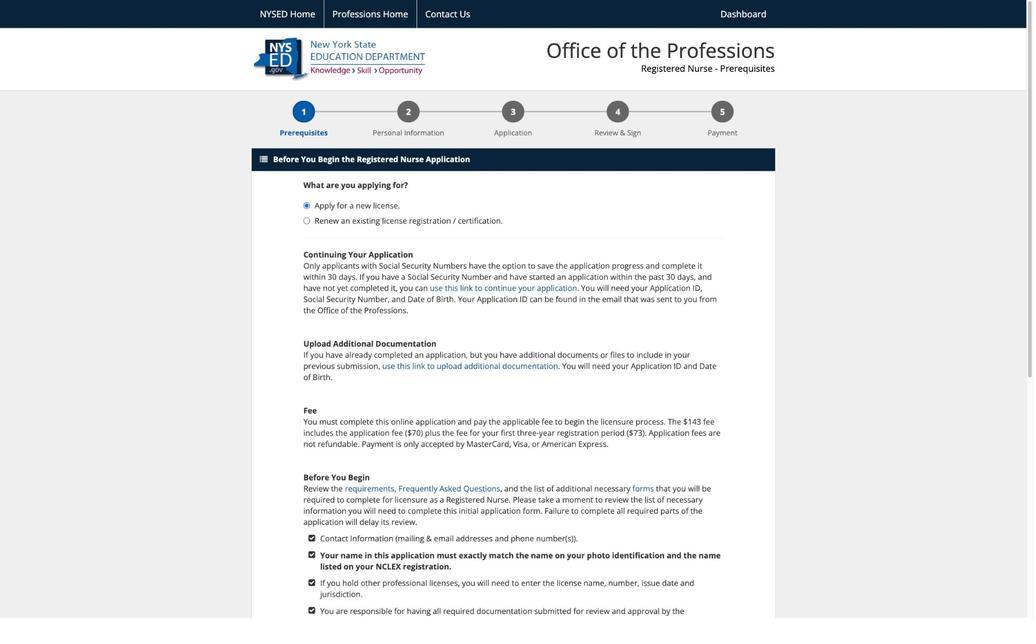 Task type: describe. For each thing, give the bounding box(es) containing it.
1 li image from the top
[[304, 534, 320, 542]]

1 li image from the top
[[304, 551, 320, 559]]

2 li image from the top
[[304, 606, 320, 614]]



Task type: locate. For each thing, give the bounding box(es) containing it.
2 li image from the top
[[304, 579, 320, 586]]

1 vertical spatial li image
[[304, 579, 320, 586]]

None radio
[[304, 202, 311, 209]]

None radio
[[304, 217, 311, 224]]

1 vertical spatial li image
[[304, 606, 320, 614]]

0 vertical spatial li image
[[304, 551, 320, 559]]

list image
[[260, 156, 268, 163]]

li image
[[304, 551, 320, 559], [304, 606, 320, 614]]

0 vertical spatial li image
[[304, 534, 320, 542]]

li image
[[304, 534, 320, 542], [304, 579, 320, 586]]



Task type: vqa. For each thing, say whether or not it's contained in the screenshot.
third li image from the bottom of the page
yes



